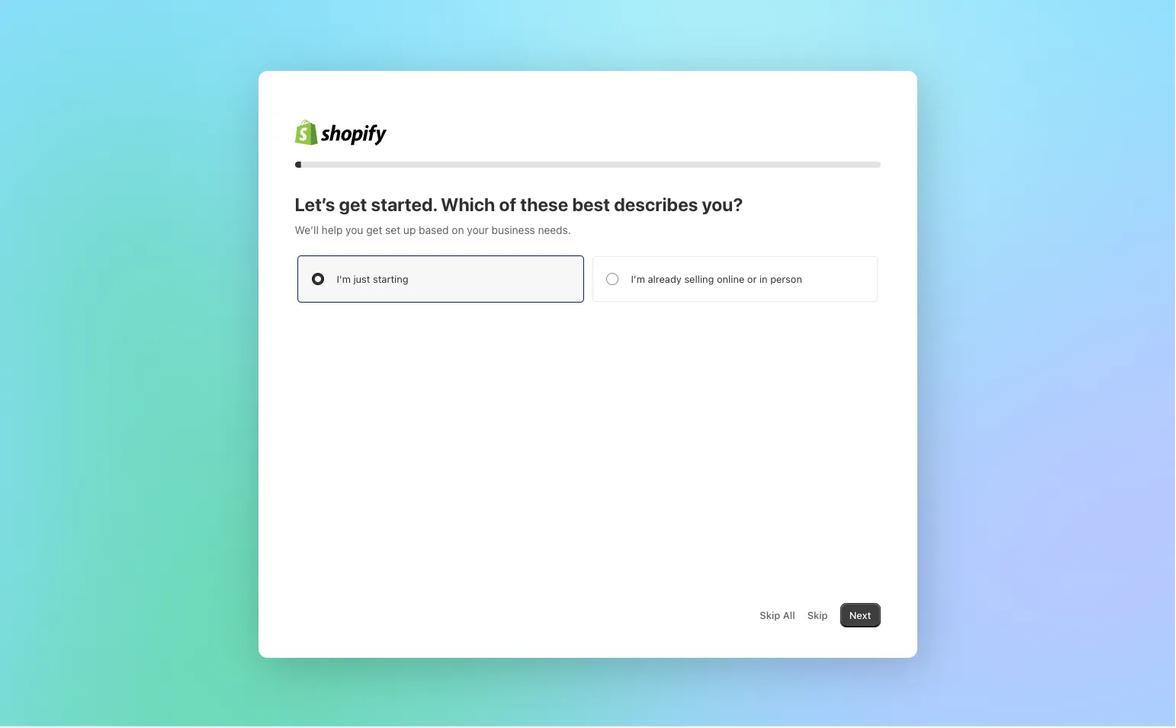 Task type: describe. For each thing, give the bounding box(es) containing it.
next
[[850, 609, 872, 621]]

skip for skip all
[[760, 609, 781, 621]]

started.
[[371, 193, 437, 215]]

needs.
[[538, 223, 571, 236]]

skip button
[[799, 603, 837, 628]]

i'm just starting
[[337, 273, 409, 285]]

1 vertical spatial get
[[366, 223, 383, 236]]

skip all
[[760, 609, 795, 621]]

business
[[492, 223, 535, 236]]

you?
[[702, 193, 743, 215]]

i'm already selling online or in person
[[631, 273, 803, 285]]

in
[[760, 273, 768, 285]]

all
[[783, 609, 795, 621]]

of
[[499, 193, 517, 215]]

selling
[[685, 273, 714, 285]]

we'll
[[295, 223, 319, 236]]

you
[[346, 223, 364, 236]]

skip all button
[[751, 603, 805, 628]]



Task type: vqa. For each thing, say whether or not it's contained in the screenshot.
selling
yes



Task type: locate. For each thing, give the bounding box(es) containing it.
online
[[717, 273, 745, 285]]

these
[[521, 193, 569, 215]]

which
[[441, 193, 495, 215]]

1 skip from the left
[[760, 609, 781, 621]]

starting
[[373, 273, 409, 285]]

next button
[[841, 603, 881, 628]]

we'll help you get set up based on your business needs.
[[295, 223, 571, 236]]

get
[[339, 193, 367, 215], [366, 223, 383, 236]]

1 horizontal spatial skip
[[808, 609, 828, 621]]

best
[[572, 193, 610, 215]]

your
[[467, 223, 489, 236]]

just
[[354, 273, 370, 285]]

2 skip from the left
[[808, 609, 828, 621]]

0 horizontal spatial skip
[[760, 609, 781, 621]]

get up you on the top of the page
[[339, 193, 367, 215]]

i'm
[[631, 273, 645, 285]]

up
[[404, 223, 416, 236]]

describes
[[614, 193, 698, 215]]

skip left all
[[760, 609, 781, 621]]

person
[[771, 273, 803, 285]]

get left set
[[366, 223, 383, 236]]

skip
[[760, 609, 781, 621], [808, 609, 828, 621]]

let's
[[295, 193, 335, 215]]

skip right all
[[808, 609, 828, 621]]

or
[[748, 273, 757, 285]]

let's get started. which of these best describes you?
[[295, 193, 743, 215]]

on
[[452, 223, 464, 236]]

skip for skip
[[808, 609, 828, 621]]

0 vertical spatial get
[[339, 193, 367, 215]]

i'm
[[337, 273, 351, 285]]

skip inside skip button
[[808, 609, 828, 621]]

set
[[385, 223, 401, 236]]

skip inside skip all button
[[760, 609, 781, 621]]

already
[[648, 273, 682, 285]]

help
[[322, 223, 343, 236]]

based
[[419, 223, 449, 236]]



